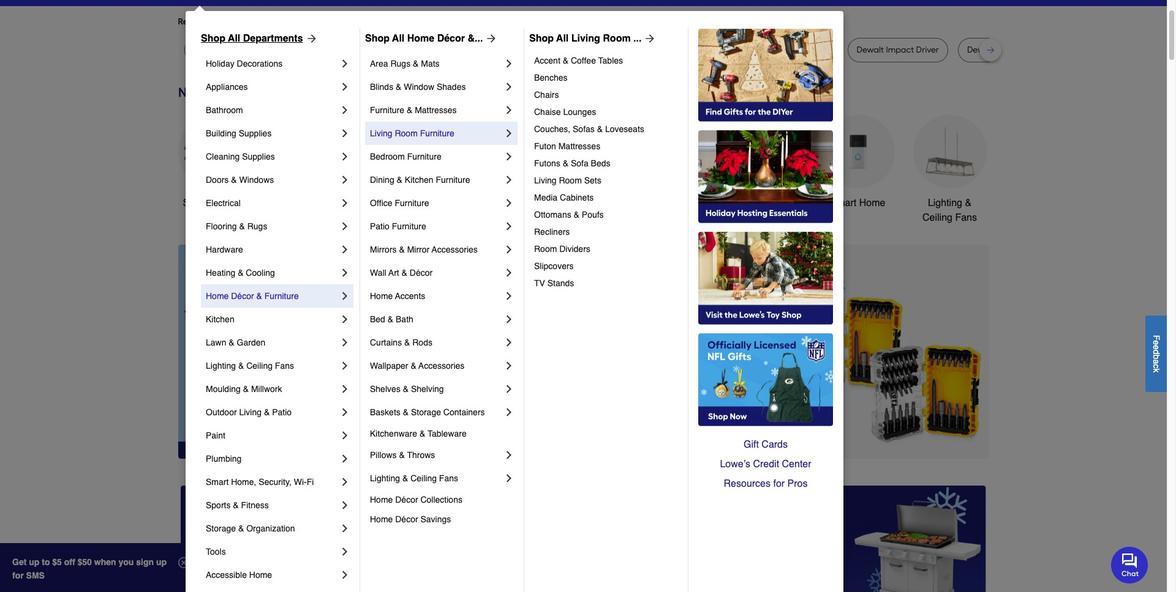 Task type: vqa. For each thing, say whether or not it's contained in the screenshot.
Storage & Organization link &
yes



Task type: describe. For each thing, give the bounding box(es) containing it.
loveseats
[[605, 124, 644, 134]]

3 impact from the left
[[886, 45, 914, 55]]

heating & cooling link
[[206, 262, 339, 285]]

kitchen for kitchen
[[206, 315, 234, 325]]

2 drill from the left
[[581, 45, 596, 55]]

0 horizontal spatial patio
[[272, 408, 292, 418]]

recliners link
[[534, 224, 679, 241]]

0 vertical spatial rugs
[[390, 59, 411, 69]]

chevron right image for holiday decorations
[[339, 58, 351, 70]]

driver for impact driver bit
[[518, 45, 541, 55]]

& for wallpaper & accessories link
[[411, 361, 416, 371]]

chevron right image for dining & kitchen furniture
[[503, 174, 515, 186]]

0 vertical spatial accessories
[[432, 245, 478, 255]]

mirror
[[407, 245, 430, 255]]

& for baskets & storage containers link
[[403, 408, 409, 418]]

impact driver
[[776, 45, 829, 55]]

chevron right image for sports & fitness
[[339, 500, 351, 512]]

fi
[[307, 478, 314, 488]]

shop all departments
[[201, 33, 303, 44]]

all for deals
[[208, 198, 219, 209]]

shop all deals link
[[178, 115, 251, 211]]

room inside room dividers link
[[534, 244, 557, 254]]

chevron right image for accessible home
[[339, 570, 351, 582]]

lighting & ceiling fans for the bottom the lighting & ceiling fans link
[[370, 474, 458, 484]]

impact for impact driver bit
[[488, 45, 516, 55]]

lowe's credit center
[[720, 459, 811, 470]]

2 horizontal spatial fans
[[955, 213, 977, 224]]

for inside get up to $5 off $50 when you sign up for sms
[[12, 572, 24, 581]]

...
[[633, 33, 642, 44]]

arrow right image
[[483, 32, 498, 45]]

office
[[370, 198, 392, 208]]

moulding
[[206, 385, 241, 394]]

shop for shop all home décor &...
[[365, 33, 390, 44]]

& for blinds & window shades link
[[396, 82, 401, 92]]

smart home, security, wi-fi
[[206, 478, 314, 488]]

plumbing
[[206, 455, 242, 464]]

tables
[[598, 56, 623, 66]]

ceiling inside lighting & ceiling fans
[[923, 213, 953, 224]]

& for dining & kitchen furniture link
[[397, 175, 402, 185]]

lounges
[[563, 107, 596, 117]]

poufs
[[582, 210, 604, 220]]

futons & sofa beds
[[534, 159, 610, 168]]

lawn & garden
[[206, 338, 265, 348]]

ceiling for the bottom the lighting & ceiling fans link
[[411, 474, 437, 484]]

shop
[[183, 198, 206, 209]]

slipcovers link
[[534, 258, 679, 275]]

living up bedroom at the top left of page
[[370, 129, 392, 138]]

dewalt for dewalt impact driver
[[857, 45, 884, 55]]

paint
[[206, 431, 225, 441]]

lighting inside lighting & ceiling fans
[[928, 198, 962, 209]]

furniture down bedroom furniture link
[[436, 175, 470, 185]]

1 vertical spatial accessories
[[419, 361, 465, 371]]

& for accent & coffee tables 'link'
[[563, 56, 568, 66]]

f e e d b a c k
[[1152, 335, 1161, 373]]

f
[[1152, 335, 1161, 341]]

paint link
[[206, 425, 339, 448]]

0 horizontal spatial fans
[[275, 361, 294, 371]]

all for home
[[392, 33, 404, 44]]

shades
[[437, 82, 466, 92]]

moulding & millwork
[[206, 385, 282, 394]]

0 horizontal spatial tools
[[206, 548, 226, 557]]

0 vertical spatial mattresses
[[415, 105, 457, 115]]

chevron right image for building supplies
[[339, 127, 351, 140]]

smart home, security, wi-fi link
[[206, 471, 339, 494]]

chevron right image for home décor & furniture
[[339, 290, 351, 303]]

wall art & décor
[[370, 268, 433, 278]]

slipcovers
[[534, 262, 574, 271]]

sofa
[[571, 159, 589, 168]]

media
[[534, 193, 558, 203]]

shop all home décor &... link
[[365, 31, 498, 46]]

suggestions
[[335, 17, 384, 27]]

visit the lowe's toy shop. image
[[698, 232, 833, 325]]

sign
[[136, 558, 154, 568]]

find gifts for the diyer. image
[[698, 29, 833, 122]]

off
[[64, 558, 75, 568]]

0 horizontal spatial bathroom link
[[206, 99, 339, 122]]

décor for home décor savings
[[395, 515, 418, 525]]

garden
[[237, 338, 265, 348]]

room inside living room furniture link
[[395, 129, 418, 138]]

couches,
[[534, 124, 570, 134]]

shelves
[[370, 385, 401, 394]]

dining
[[370, 175, 394, 185]]

kitchen for kitchen faucets
[[547, 198, 580, 209]]

for inside more suggestions for you link
[[385, 17, 396, 27]]

2 horizontal spatial arrow right image
[[966, 352, 979, 364]]

living up media at the left top of page
[[534, 176, 557, 186]]

chaise lounges
[[534, 107, 596, 117]]

lawn & garden link
[[206, 331, 339, 355]]

kitchen faucets link
[[545, 115, 619, 211]]

chaise
[[534, 107, 561, 117]]

shelves & shelving
[[370, 385, 444, 394]]

décor left &...
[[437, 33, 465, 44]]

kitchen faucets
[[547, 198, 617, 209]]

1 horizontal spatial bathroom link
[[729, 115, 803, 211]]

lighting for the lighting & ceiling fans link to the middle
[[206, 361, 236, 371]]

arrow left image
[[406, 352, 418, 364]]

home décor collections link
[[370, 491, 515, 510]]

1 horizontal spatial patio
[[370, 222, 390, 232]]

ottomans
[[534, 210, 571, 220]]

patio furniture
[[370, 222, 426, 232]]

sms
[[26, 572, 45, 581]]

stands
[[547, 279, 574, 289]]

& for the curtains & rods link
[[404, 338, 410, 348]]

chevron right image for kitchen
[[339, 314, 351, 326]]

2 up from the left
[[156, 558, 167, 568]]

0 horizontal spatial storage
[[206, 524, 236, 534]]

shop all living room ...
[[529, 33, 642, 44]]

shop all home décor &...
[[365, 33, 483, 44]]

holiday decorations link
[[206, 52, 339, 75]]

2 e from the top
[[1152, 345, 1161, 350]]

2 horizontal spatial lighting & ceiling fans link
[[913, 115, 987, 225]]

bed & bath
[[370, 315, 413, 325]]

cards
[[762, 440, 788, 451]]

décor down mirrors & mirror accessories
[[410, 268, 433, 278]]

baskets & storage containers
[[370, 408, 485, 418]]

1 vertical spatial rugs
[[247, 222, 267, 232]]

chevron right image for hardware
[[339, 244, 351, 256]]

room dividers link
[[534, 241, 679, 258]]

dining & kitchen furniture link
[[370, 168, 503, 192]]

chevron right image for smart home, security, wi-fi
[[339, 477, 351, 489]]

3 bit from the left
[[598, 45, 608, 55]]

couches, sofas & loveseats link
[[534, 121, 679, 138]]

savings
[[421, 515, 451, 525]]

moulding & millwork link
[[206, 378, 339, 401]]

décor for home décor collections
[[395, 496, 418, 505]]

c
[[1152, 364, 1161, 369]]

impact for impact driver
[[776, 45, 804, 55]]

outdoor tools & equipment link
[[637, 115, 711, 225]]

dewalt for dewalt drill bit
[[322, 45, 349, 55]]

chevron right image for plumbing
[[339, 453, 351, 466]]

lighting for the bottom the lighting & ceiling fans link
[[370, 474, 400, 484]]

chevron right image for lighting & ceiling fans
[[503, 473, 515, 485]]

chevron right image for heating & cooling
[[339, 267, 351, 279]]

chevron right image for storage & organization
[[339, 523, 351, 535]]

furniture down blinds
[[370, 105, 404, 115]]

for up departments at the top left
[[277, 17, 288, 27]]

& for furniture & mattresses link
[[407, 105, 412, 115]]

you for more suggestions for you
[[398, 17, 413, 27]]

beds
[[591, 159, 610, 168]]

accent
[[534, 56, 560, 66]]

get
[[12, 558, 27, 568]]

up to 50 percent off select tools and accessories. image
[[395, 245, 989, 459]]

outdoor for outdoor living & patio
[[206, 408, 237, 418]]

all for departments
[[228, 33, 240, 44]]

flooring
[[206, 222, 237, 232]]

drill for dewalt drill bit
[[351, 45, 366, 55]]

doors
[[206, 175, 229, 185]]

dewalt impact driver
[[857, 45, 939, 55]]

& for ottomans & poufs link
[[574, 210, 579, 220]]

dewalt for dewalt drill bit set
[[967, 45, 994, 55]]

christmas decorations
[[464, 198, 517, 224]]

recommended
[[178, 17, 237, 27]]

$5
[[52, 558, 62, 568]]

ottomans & poufs link
[[534, 206, 679, 224]]

living down the moulding & millwork
[[239, 408, 262, 418]]

for inside resources for pros link
[[773, 479, 785, 490]]

furniture up dining & kitchen furniture
[[407, 152, 441, 162]]

coffee
[[571, 56, 596, 66]]

faucets
[[583, 198, 617, 209]]

pillows & throws
[[370, 451, 435, 461]]

you for recommended searches for you
[[289, 17, 304, 27]]

room inside shop all living room ... link
[[603, 33, 631, 44]]

to
[[42, 558, 50, 568]]

blinds & window shades link
[[370, 75, 503, 99]]

shop these last-minute gifts. $99 or less. quantities are limited and won't last. image
[[178, 245, 376, 459]]

& for moulding & millwork 'link'
[[243, 385, 249, 394]]

chevron right image for bathroom
[[339, 104, 351, 116]]



Task type: locate. For each thing, give the bounding box(es) containing it.
mattresses up sofa
[[558, 142, 600, 151]]

& for the bottom the lighting & ceiling fans link
[[402, 474, 408, 484]]

chevron right image for outdoor living & patio
[[339, 407, 351, 419]]

2 horizontal spatial lighting & ceiling fans
[[923, 198, 977, 224]]

kitchen
[[405, 175, 433, 185], [547, 198, 580, 209], [206, 315, 234, 325]]

driver for impact driver
[[806, 45, 829, 55]]

1 horizontal spatial tools link
[[362, 115, 435, 211]]

0 horizontal spatial shop
[[201, 33, 225, 44]]

plumbing link
[[206, 448, 339, 471]]

2 set from the left
[[1025, 45, 1038, 55]]

wall
[[370, 268, 386, 278]]

all down recommended searches for you
[[228, 33, 240, 44]]

resources for pros link
[[698, 475, 833, 494]]

bed
[[370, 315, 385, 325]]

0 horizontal spatial impact
[[488, 45, 516, 55]]

1 horizontal spatial kitchen
[[405, 175, 433, 185]]

all for living
[[556, 33, 569, 44]]

& for heating & cooling link at the top
[[238, 268, 243, 278]]

holiday
[[206, 59, 234, 69]]

patio furniture link
[[370, 215, 503, 238]]

futon mattresses link
[[534, 138, 679, 155]]

4 bit from the left
[[1013, 45, 1023, 55]]

for down get
[[12, 572, 24, 581]]

gift cards link
[[698, 436, 833, 455]]

deals
[[222, 198, 247, 209]]

arrow right image
[[303, 32, 318, 45], [642, 32, 656, 45], [966, 352, 979, 364]]

0 horizontal spatial outdoor
[[206, 408, 237, 418]]

4 dewalt from the left
[[967, 45, 994, 55]]

chevron right image for electrical
[[339, 197, 351, 210]]

0 horizontal spatial smart
[[206, 478, 229, 488]]

christmas
[[468, 198, 512, 209]]

& for storage & organization link at bottom
[[238, 524, 244, 534]]

chevron right image for cleaning supplies
[[339, 151, 351, 163]]

outdoor inside outdoor tools & equipment
[[639, 198, 674, 209]]

chevron right image for lawn & garden
[[339, 337, 351, 349]]

outdoor down moulding
[[206, 408, 237, 418]]

e up the d
[[1152, 341, 1161, 345]]

3 dewalt from the left
[[857, 45, 884, 55]]

outdoor
[[639, 198, 674, 209], [206, 408, 237, 418]]

rugs right area
[[390, 59, 411, 69]]

1 horizontal spatial bathroom
[[745, 198, 787, 209]]

scroll to item #2 image
[[659, 437, 689, 442]]

dining & kitchen furniture
[[370, 175, 470, 185]]

dewalt for dewalt drill
[[704, 45, 731, 55]]

1 vertical spatial supplies
[[242, 152, 275, 162]]

scroll to item #4 image
[[720, 437, 750, 442]]

scroll to item #5 image
[[750, 437, 779, 442]]

room inside the living room sets link
[[559, 176, 582, 186]]

heating
[[206, 268, 235, 278]]

chevron right image for bedroom furniture
[[503, 151, 515, 163]]

1 horizontal spatial outdoor
[[639, 198, 674, 209]]

tools up accessible on the bottom left of page
[[206, 548, 226, 557]]

shop all living room ... link
[[529, 31, 656, 46]]

chevron right image for mirrors & mirror accessories
[[503, 244, 515, 256]]

cleaning supplies link
[[206, 145, 339, 168]]

1 shop from the left
[[201, 33, 225, 44]]

tools inside outdoor tools & equipment
[[677, 198, 700, 209]]

0 horizontal spatial ceiling
[[246, 361, 273, 371]]

1 vertical spatial kitchen
[[547, 198, 580, 209]]

3 driver from the left
[[916, 45, 939, 55]]

2 vertical spatial lighting & ceiling fans link
[[370, 467, 503, 491]]

2 horizontal spatial driver
[[916, 45, 939, 55]]

officially licensed n f l gifts. shop now. image
[[698, 334, 833, 427]]

& for the flooring & rugs link on the top of the page
[[239, 222, 245, 232]]

decorations down christmas
[[464, 213, 517, 224]]

flooring & rugs
[[206, 222, 267, 232]]

smart for smart home
[[830, 198, 857, 209]]

arrow right image for shop all living room ...
[[642, 32, 656, 45]]

living room sets
[[534, 176, 601, 186]]

1 you from the left
[[289, 17, 304, 27]]

ceiling for the lighting & ceiling fans link to the middle
[[246, 361, 273, 371]]

area
[[370, 59, 388, 69]]

all right shop at left top
[[208, 198, 219, 209]]

3 shop from the left
[[529, 33, 554, 44]]

2 shop from the left
[[365, 33, 390, 44]]

chevron right image for baskets & storage containers
[[503, 407, 515, 419]]

1 vertical spatial mattresses
[[558, 142, 600, 151]]

up to 35 percent off select small appliances. image
[[456, 486, 711, 593]]

shelves & shelving link
[[370, 378, 503, 401]]

furniture up mirror
[[392, 222, 426, 232]]

lighting & ceiling fans
[[923, 198, 977, 224], [206, 361, 294, 371], [370, 474, 458, 484]]

accessible home link
[[206, 564, 339, 587]]

chevron right image for blinds & window shades
[[503, 81, 515, 93]]

b
[[1152, 355, 1161, 360]]

2 vertical spatial fans
[[439, 474, 458, 484]]

scroll to item #3 element
[[689, 436, 720, 443]]

furniture & mattresses link
[[370, 99, 503, 122]]

2 horizontal spatial kitchen
[[547, 198, 580, 209]]

2 horizontal spatial tools
[[677, 198, 700, 209]]

2 bit from the left
[[543, 45, 553, 55]]

chevron right image for area rugs & mats
[[503, 58, 515, 70]]

get up to 2 free select tools or batteries when you buy 1 with select purchases. image
[[180, 486, 436, 593]]

chevron right image for flooring & rugs
[[339, 221, 351, 233]]

storage up kitchenware & tableware in the left bottom of the page
[[411, 408, 441, 418]]

$50
[[78, 558, 92, 568]]

all up "area rugs & mats"
[[392, 33, 404, 44]]

smart for smart home, security, wi-fi
[[206, 478, 229, 488]]

bath
[[396, 315, 413, 325]]

chevron right image for tools
[[339, 546, 351, 559]]

1 vertical spatial outdoor
[[206, 408, 237, 418]]

décor down heating & cooling
[[231, 292, 254, 301]]

1 vertical spatial lighting & ceiling fans link
[[206, 355, 339, 378]]

when
[[94, 558, 116, 568]]

1 drill from the left
[[351, 45, 366, 55]]

0 horizontal spatial driver
[[518, 45, 541, 55]]

0 vertical spatial bathroom
[[206, 105, 243, 115]]

mirrors
[[370, 245, 397, 255]]

home décor collections
[[370, 496, 462, 505]]

bit for dewalt drill bit
[[368, 45, 378, 55]]

for
[[277, 17, 288, 27], [385, 17, 396, 27], [773, 479, 785, 490], [12, 572, 24, 581]]

collections
[[421, 496, 462, 505]]

bedroom furniture
[[370, 152, 441, 162]]

kitchen link
[[206, 308, 339, 331]]

shop for shop all living room ...
[[529, 33, 554, 44]]

holiday hosting essentials. image
[[698, 130, 833, 224]]

living down recommended searches for you heading
[[571, 33, 600, 44]]

resources for pros
[[724, 479, 808, 490]]

smart home link
[[821, 115, 895, 211]]

1 bit from the left
[[368, 45, 378, 55]]

1 vertical spatial lighting
[[206, 361, 236, 371]]

0 horizontal spatial decorations
[[237, 59, 283, 69]]

chevron right image for doors & windows
[[339, 174, 351, 186]]

up to 30 percent off select grills and accessories. image
[[731, 486, 987, 593]]

1 horizontal spatial shop
[[365, 33, 390, 44]]

1 driver from the left
[[518, 45, 541, 55]]

outdoor living & patio link
[[206, 401, 339, 425]]

1 horizontal spatial you
[[398, 17, 413, 27]]

0 horizontal spatial bathroom
[[206, 105, 243, 115]]

arrow right image inside shop all living room ... link
[[642, 32, 656, 45]]

rugs down "electrical" "link"
[[247, 222, 267, 232]]

sports
[[206, 501, 231, 511]]

1 horizontal spatial decorations
[[464, 213, 517, 224]]

0 vertical spatial patio
[[370, 222, 390, 232]]

chevron right image for shelves & shelving
[[503, 383, 515, 396]]

chevron right image for bed & bath
[[503, 314, 515, 326]]

0 horizontal spatial mattresses
[[415, 105, 457, 115]]

tools up the patio furniture
[[387, 198, 410, 209]]

appliances link
[[206, 75, 339, 99]]

0 vertical spatial smart
[[830, 198, 857, 209]]

shop down recommended at the left top of the page
[[201, 33, 225, 44]]

patio
[[370, 222, 390, 232], [272, 408, 292, 418]]

you up shop all home décor &...
[[398, 17, 413, 27]]

1 horizontal spatial impact
[[776, 45, 804, 55]]

0 vertical spatial kitchen
[[405, 175, 433, 185]]

& for kitchenware & tableware link
[[420, 429, 425, 439]]

new deals every day during 25 days of deals image
[[178, 82, 989, 103]]

outdoor up equipment
[[639, 198, 674, 209]]

& for mirrors & mirror accessories link
[[399, 245, 405, 255]]

None search field
[[456, 0, 791, 8]]

doors & windows link
[[206, 168, 339, 192]]

1 horizontal spatial lighting & ceiling fans link
[[370, 467, 503, 491]]

0 horizontal spatial up
[[29, 558, 39, 568]]

area rugs & mats link
[[370, 52, 503, 75]]

& inside outdoor tools & equipment
[[703, 198, 709, 209]]

& for sports & fitness link
[[233, 501, 239, 511]]

1 horizontal spatial arrow right image
[[642, 32, 656, 45]]

1 horizontal spatial set
[[1025, 45, 1038, 55]]

chat invite button image
[[1111, 547, 1149, 584]]

0 horizontal spatial kitchen
[[206, 315, 234, 325]]

shop all departments link
[[201, 31, 318, 46]]

credit
[[753, 459, 779, 470]]

chevron right image for office furniture
[[503, 197, 515, 210]]

2 vertical spatial lighting & ceiling fans
[[370, 474, 458, 484]]

& for doors & windows link
[[231, 175, 237, 185]]

1 horizontal spatial smart
[[830, 198, 857, 209]]

chevron right image for moulding & millwork
[[339, 383, 351, 396]]

arrow right image inside shop all departments 'link'
[[303, 32, 318, 45]]

3 drill from the left
[[733, 45, 747, 55]]

departments
[[243, 33, 303, 44]]

1 vertical spatial smart
[[206, 478, 229, 488]]

décor up home décor savings
[[395, 496, 418, 505]]

0 horizontal spatial lighting & ceiling fans link
[[206, 355, 339, 378]]

outdoor tools & equipment
[[639, 198, 709, 224]]

organization
[[246, 524, 295, 534]]

1 set from the left
[[610, 45, 623, 55]]

arrow right image for shop all departments
[[303, 32, 318, 45]]

chevron right image
[[503, 81, 515, 93], [503, 104, 515, 116], [503, 197, 515, 210], [339, 221, 351, 233], [339, 244, 351, 256], [339, 267, 351, 279], [339, 290, 351, 303], [339, 314, 351, 326], [339, 337, 351, 349], [503, 337, 515, 349], [339, 360, 351, 372], [339, 383, 351, 396], [339, 430, 351, 442], [339, 477, 351, 489], [339, 500, 351, 512], [339, 546, 351, 559], [339, 570, 351, 582]]

&
[[563, 56, 568, 66], [413, 59, 419, 69], [396, 82, 401, 92], [407, 105, 412, 115], [597, 124, 603, 134], [563, 159, 568, 168], [231, 175, 237, 185], [397, 175, 402, 185], [703, 198, 709, 209], [965, 198, 972, 209], [574, 210, 579, 220], [239, 222, 245, 232], [399, 245, 405, 255], [238, 268, 243, 278], [402, 268, 407, 278], [256, 292, 262, 301], [388, 315, 393, 325], [229, 338, 234, 348], [404, 338, 410, 348], [238, 361, 244, 371], [411, 361, 416, 371], [243, 385, 249, 394], [403, 385, 409, 394], [264, 408, 270, 418], [403, 408, 409, 418], [420, 429, 425, 439], [399, 451, 405, 461], [402, 474, 408, 484], [233, 501, 239, 511], [238, 524, 244, 534]]

accessories up wall art & décor link
[[432, 245, 478, 255]]

accent & coffee tables link
[[534, 52, 679, 69]]

2 impact from the left
[[776, 45, 804, 55]]

1 vertical spatial storage
[[206, 524, 236, 534]]

2 you from the left
[[398, 17, 413, 27]]

1 horizontal spatial up
[[156, 558, 167, 568]]

k
[[1152, 369, 1161, 373]]

accessories down the curtains & rods link
[[419, 361, 465, 371]]

& for the lawn & garden link
[[229, 338, 234, 348]]

for right suggestions
[[385, 17, 396, 27]]

& for pillows & throws link
[[399, 451, 405, 461]]

& for futons & sofa beds link
[[563, 159, 568, 168]]

impact
[[488, 45, 516, 55], [776, 45, 804, 55], [886, 45, 914, 55]]

drill for dewalt drill
[[733, 45, 747, 55]]

1 horizontal spatial storage
[[411, 408, 441, 418]]

lighting & ceiling fans for the lighting & ceiling fans link to the middle
[[206, 361, 294, 371]]

bit for dewalt drill bit set
[[1013, 45, 1023, 55]]

0 vertical spatial outdoor
[[639, 198, 674, 209]]

decorations for holiday
[[237, 59, 283, 69]]

all inside 'link'
[[228, 33, 240, 44]]

storage down sports
[[206, 524, 236, 534]]

0 horizontal spatial you
[[289, 17, 304, 27]]

& for the lighting & ceiling fans link to the middle
[[238, 361, 244, 371]]

0 vertical spatial lighting
[[928, 198, 962, 209]]

1 vertical spatial decorations
[[464, 213, 517, 224]]

lowe's credit center link
[[698, 455, 833, 475]]

recommended searches for you heading
[[178, 16, 989, 28]]

0 horizontal spatial arrow right image
[[303, 32, 318, 45]]

0 horizontal spatial set
[[610, 45, 623, 55]]

& for bed & bath link
[[388, 315, 393, 325]]

up right sign
[[156, 558, 167, 568]]

1 vertical spatial bathroom
[[745, 198, 787, 209]]

& for shelves & shelving link
[[403, 385, 409, 394]]

home accents
[[370, 292, 425, 301]]

1 up from the left
[[29, 558, 39, 568]]

shop
[[201, 33, 225, 44], [365, 33, 390, 44], [529, 33, 554, 44]]

0 vertical spatial decorations
[[237, 59, 283, 69]]

outdoor for outdoor tools & equipment
[[639, 198, 674, 209]]

furniture down dining & kitchen furniture
[[395, 198, 429, 208]]

2 vertical spatial lighting
[[370, 474, 400, 484]]

supplies up windows
[[242, 152, 275, 162]]

kitchen up lawn
[[206, 315, 234, 325]]

4 drill from the left
[[997, 45, 1011, 55]]

0 vertical spatial tools link
[[362, 115, 435, 211]]

1 horizontal spatial mattresses
[[558, 142, 600, 151]]

1 horizontal spatial rugs
[[390, 59, 411, 69]]

electrical
[[206, 198, 241, 208]]

get up to $5 off $50 when you sign up for sms
[[12, 558, 167, 581]]

1 e from the top
[[1152, 341, 1161, 345]]

shop inside 'link'
[[201, 33, 225, 44]]

furniture down heating & cooling link at the top
[[264, 292, 299, 301]]

f e e d b a c k button
[[1146, 316, 1167, 392]]

2 horizontal spatial shop
[[529, 33, 554, 44]]

chevron right image for lighting & ceiling fans
[[339, 360, 351, 372]]

décor for home décor & furniture
[[231, 292, 254, 301]]

lighting
[[928, 198, 962, 209], [206, 361, 236, 371], [370, 474, 400, 484]]

&...
[[468, 33, 483, 44]]

0 vertical spatial lighting & ceiling fans link
[[913, 115, 987, 225]]

you left more
[[289, 17, 304, 27]]

all down recommended searches for you heading
[[556, 33, 569, 44]]

chevron right image for living room furniture
[[503, 127, 515, 140]]

wi-
[[294, 478, 307, 488]]

dewalt
[[322, 45, 349, 55], [704, 45, 731, 55], [857, 45, 884, 55], [967, 45, 994, 55]]

supplies for building supplies
[[239, 129, 272, 138]]

2 horizontal spatial ceiling
[[923, 213, 953, 224]]

tv
[[534, 279, 545, 289]]

futons
[[534, 159, 560, 168]]

1 vertical spatial lighting & ceiling fans
[[206, 361, 294, 371]]

1 dewalt from the left
[[322, 45, 349, 55]]

shop down more suggestions for you link
[[365, 33, 390, 44]]

supplies up the cleaning supplies
[[239, 129, 272, 138]]

chevron right image for appliances
[[339, 81, 351, 93]]

2 driver from the left
[[806, 45, 829, 55]]

2 horizontal spatial lighting
[[928, 198, 962, 209]]

2 vertical spatial kitchen
[[206, 315, 234, 325]]

room up drill bit set
[[603, 33, 631, 44]]

smart
[[830, 198, 857, 209], [206, 478, 229, 488]]

all
[[228, 33, 240, 44], [392, 33, 404, 44], [556, 33, 569, 44], [208, 198, 219, 209]]

cleaning supplies
[[206, 152, 275, 162]]

chevron right image for patio furniture
[[503, 221, 515, 233]]

media cabinets
[[534, 193, 594, 203]]

shop up accent
[[529, 33, 554, 44]]

cabinets
[[560, 193, 594, 203]]

1 vertical spatial tools link
[[206, 541, 339, 564]]

chevron right image
[[339, 58, 351, 70], [503, 58, 515, 70], [339, 81, 351, 93], [339, 104, 351, 116], [339, 127, 351, 140], [503, 127, 515, 140], [339, 151, 351, 163], [503, 151, 515, 163], [339, 174, 351, 186], [503, 174, 515, 186], [339, 197, 351, 210], [503, 221, 515, 233], [503, 244, 515, 256], [503, 267, 515, 279], [503, 290, 515, 303], [503, 314, 515, 326], [503, 360, 515, 372], [503, 383, 515, 396], [339, 407, 351, 419], [503, 407, 515, 419], [503, 450, 515, 462], [339, 453, 351, 466], [503, 473, 515, 485], [339, 523, 351, 535]]

1 horizontal spatial driver
[[806, 45, 829, 55]]

2 horizontal spatial impact
[[886, 45, 914, 55]]

kitchen up ottomans & poufs
[[547, 198, 580, 209]]

mattresses up living room furniture link
[[415, 105, 457, 115]]

benches link
[[534, 69, 679, 86]]

room down the futons & sofa beds
[[559, 176, 582, 186]]

window
[[404, 82, 434, 92]]

tools up equipment
[[677, 198, 700, 209]]

0 horizontal spatial lighting
[[206, 361, 236, 371]]

1 impact from the left
[[488, 45, 516, 55]]

furniture inside "link"
[[395, 198, 429, 208]]

2 dewalt from the left
[[704, 45, 731, 55]]

decorations down shop all departments 'link' at left top
[[237, 59, 283, 69]]

e up b
[[1152, 345, 1161, 350]]

bit for impact driver bit
[[543, 45, 553, 55]]

0 vertical spatial supplies
[[239, 129, 272, 138]]

supplies for cleaning supplies
[[242, 152, 275, 162]]

millwork
[[251, 385, 282, 394]]

curtains
[[370, 338, 402, 348]]

chevron right image for wallpaper & accessories
[[503, 360, 515, 372]]

0 horizontal spatial rugs
[[247, 222, 267, 232]]

home,
[[231, 478, 256, 488]]

for left pros
[[773, 479, 785, 490]]

décor down home décor collections
[[395, 515, 418, 525]]

furniture up bedroom furniture link
[[420, 129, 454, 138]]

chevron right image for pillows & throws
[[503, 450, 515, 462]]

1 vertical spatial ceiling
[[246, 361, 273, 371]]

accessible home
[[206, 571, 272, 581]]

1 vertical spatial patio
[[272, 408, 292, 418]]

1 vertical spatial fans
[[275, 361, 294, 371]]

up
[[29, 558, 39, 568], [156, 558, 167, 568]]

lowe's
[[720, 459, 750, 470]]

1 horizontal spatial ceiling
[[411, 474, 437, 484]]

0 vertical spatial storage
[[411, 408, 441, 418]]

0 vertical spatial ceiling
[[923, 213, 953, 224]]

1 horizontal spatial lighting & ceiling fans
[[370, 474, 458, 484]]

room down recliners
[[534, 244, 557, 254]]

recliners
[[534, 227, 570, 237]]

1 horizontal spatial lighting
[[370, 474, 400, 484]]

1 horizontal spatial tools
[[387, 198, 410, 209]]

1 horizontal spatial fans
[[439, 474, 458, 484]]

0 horizontal spatial tools link
[[206, 541, 339, 564]]

0 horizontal spatial lighting & ceiling fans
[[206, 361, 294, 371]]

drill for dewalt drill bit set
[[997, 45, 1011, 55]]

gift
[[744, 440, 759, 451]]

smart home
[[830, 198, 885, 209]]

chevron right image for curtains & rods
[[503, 337, 515, 349]]

shop for shop all departments
[[201, 33, 225, 44]]

decorations for christmas
[[464, 213, 517, 224]]

2 vertical spatial ceiling
[[411, 474, 437, 484]]

accessible
[[206, 571, 247, 581]]

kitchen down bedroom furniture
[[405, 175, 433, 185]]

building
[[206, 129, 236, 138]]

chevron right image for wall art & décor
[[503, 267, 515, 279]]

up left to
[[29, 558, 39, 568]]

0 vertical spatial lighting & ceiling fans
[[923, 198, 977, 224]]

center
[[782, 459, 811, 470]]

storage & organization
[[206, 524, 295, 534]]

room up bedroom furniture
[[395, 129, 418, 138]]

media cabinets link
[[534, 189, 679, 206]]

patio down office at top left
[[370, 222, 390, 232]]

mattresses
[[415, 105, 457, 115], [558, 142, 600, 151]]

0 vertical spatial fans
[[955, 213, 977, 224]]

chevron right image for home accents
[[503, 290, 515, 303]]

patio up 'paint' link
[[272, 408, 292, 418]]



